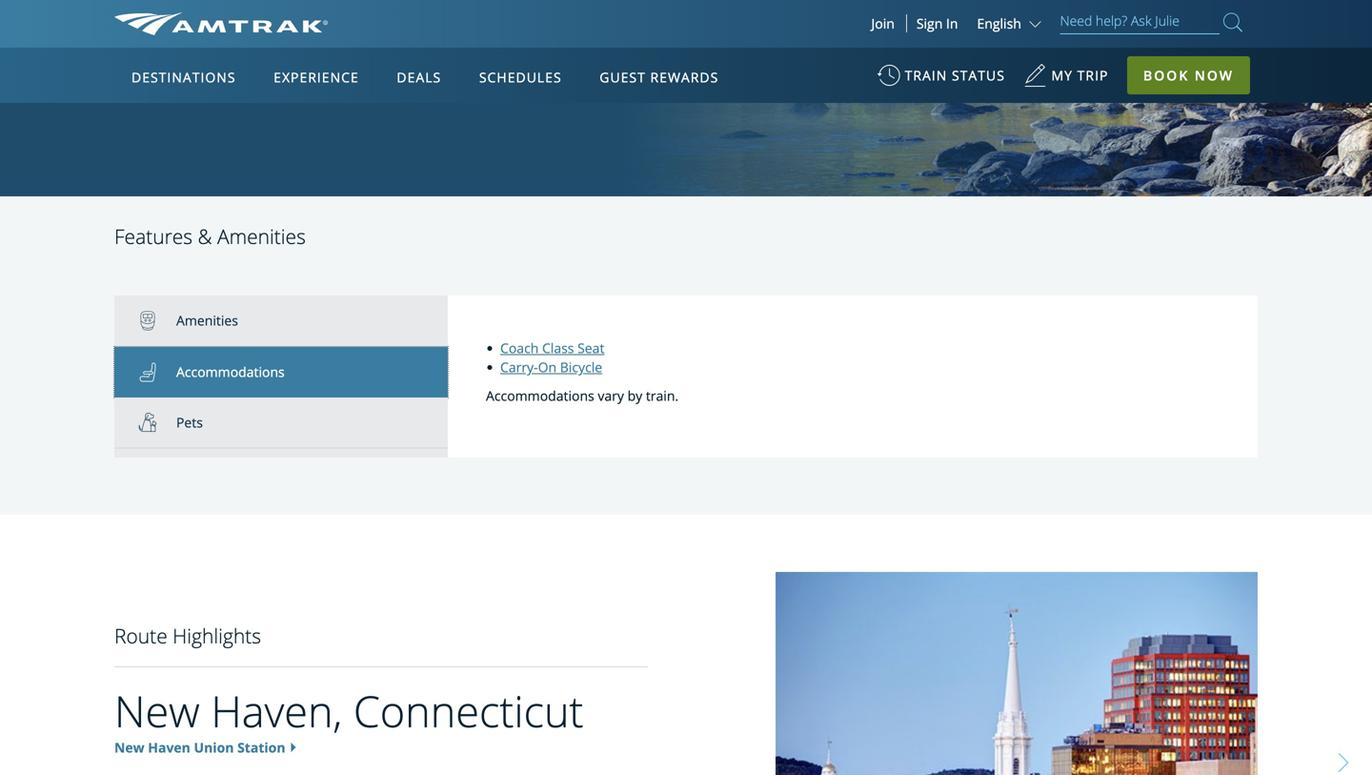 Task type: describe. For each thing, give the bounding box(es) containing it.
features
[[114, 223, 193, 250]]

0 vertical spatial amenities
[[217, 223, 306, 250]]

accommodations button
[[114, 347, 448, 397]]

2 new from the top
[[114, 739, 145, 757]]

station
[[237, 739, 286, 757]]

trip
[[1078, 66, 1109, 84]]

banner containing join
[[0, 0, 1373, 440]]

coach
[[501, 339, 539, 357]]

guest rewards
[[600, 68, 719, 86]]

destinations
[[132, 68, 236, 86]]

&
[[198, 223, 212, 250]]

carry-
[[501, 358, 538, 376]]

carry-on bicycle link
[[501, 358, 603, 376]]

pictoral icon for train image
[[138, 311, 176, 330]]

1 new from the top
[[114, 682, 200, 740]]

deals button
[[389, 51, 449, 104]]

accommodations for accommodations vary by train.
[[486, 387, 595, 405]]

schedules
[[479, 68, 562, 86]]

guest
[[600, 68, 646, 86]]

on
[[538, 358, 557, 376]]

Please enter your search item search field
[[1061, 10, 1220, 34]]

my
[[1052, 66, 1074, 84]]

pictoral icon for pets image
[[138, 413, 176, 432]]

deals
[[397, 68, 442, 86]]

route
[[114, 622, 168, 650]]

rewards
[[651, 68, 719, 86]]

sign
[[917, 14, 943, 32]]

connecticut
[[354, 682, 584, 740]]

regions map image
[[185, 159, 643, 426]]

new haven union station link
[[114, 739, 286, 757]]

train
[[905, 66, 948, 84]]

train status link
[[878, 57, 1006, 104]]

status
[[952, 66, 1006, 84]]

haven
[[148, 739, 191, 757]]

route highlights
[[114, 622, 261, 650]]

in
[[947, 14, 959, 32]]

english button
[[978, 14, 1046, 32]]

accommodations vary by train.
[[486, 387, 679, 405]]

amtrak image
[[114, 12, 328, 35]]



Task type: locate. For each thing, give the bounding box(es) containing it.
accommodations down on
[[486, 387, 595, 405]]

amenities
[[217, 223, 306, 250], [176, 311, 238, 330]]

accommodations up pets
[[176, 363, 285, 381]]

application
[[185, 159, 643, 426]]

accommodations for accommodations
[[176, 363, 285, 381]]

accommodations
[[176, 363, 285, 381], [486, 387, 595, 405]]

schedules link
[[472, 48, 570, 103]]

coach class seat carry-on bicycle
[[501, 339, 605, 376]]

class
[[542, 339, 574, 357]]

1 horizontal spatial accommodations
[[486, 387, 595, 405]]

english
[[978, 14, 1022, 32]]

book now button
[[1128, 56, 1251, 94]]

experience
[[274, 68, 359, 86]]

bicycle
[[560, 358, 603, 376]]

train.
[[646, 387, 679, 405]]

pets
[[176, 413, 203, 431]]

haven,
[[211, 682, 342, 740]]

now
[[1196, 66, 1235, 84]]

banner
[[0, 0, 1373, 440]]

guest rewards button
[[592, 51, 727, 104]]

application inside banner
[[185, 159, 643, 426]]

new left haven
[[114, 739, 145, 757]]

1 vertical spatial accommodations
[[486, 387, 595, 405]]

1 vertical spatial amenities
[[176, 311, 238, 330]]

accommodations list item
[[114, 347, 448, 397]]

sign in button
[[917, 14, 959, 32]]

amenities button
[[114, 296, 448, 347]]

features & amenities
[[114, 223, 306, 250]]

amenities inside amenities button
[[176, 311, 238, 330]]

book
[[1144, 66, 1190, 84]]

union
[[194, 739, 234, 757]]

accommodations inside accommodations button
[[176, 363, 285, 381]]

join button
[[860, 14, 908, 32]]

experience button
[[266, 51, 367, 104]]

vary
[[598, 387, 624, 405]]

by
[[628, 387, 643, 405]]

new haven, connecticut new haven union station
[[114, 682, 584, 757]]

join
[[872, 14, 895, 32]]

list containing amenities
[[114, 296, 448, 458]]

sign in
[[917, 14, 959, 32]]

list
[[114, 296, 448, 458]]

0 vertical spatial accommodations
[[176, 363, 285, 381]]

0 horizontal spatial accommodations
[[176, 363, 285, 381]]

new down route
[[114, 682, 200, 740]]

seat
[[578, 339, 605, 357]]

train status
[[905, 66, 1006, 84]]

highlights
[[173, 622, 261, 650]]

pets button
[[114, 397, 448, 449]]

book now
[[1144, 66, 1235, 84]]

search icon image
[[1224, 9, 1243, 35]]

amenities up pictoral icon for seat
[[176, 311, 238, 330]]

new
[[114, 682, 200, 740], [114, 739, 145, 757]]

my trip
[[1052, 66, 1109, 84]]

amenities right &
[[217, 223, 306, 250]]

my trip button
[[1025, 57, 1109, 104]]

coach class seat link
[[501, 339, 605, 357]]

destinations button
[[124, 51, 244, 104]]

pictoral icon for seat image
[[138, 363, 176, 382]]



Task type: vqa. For each thing, say whether or not it's contained in the screenshot.
THE ACCOMMODATIONS in Accommodations button
yes



